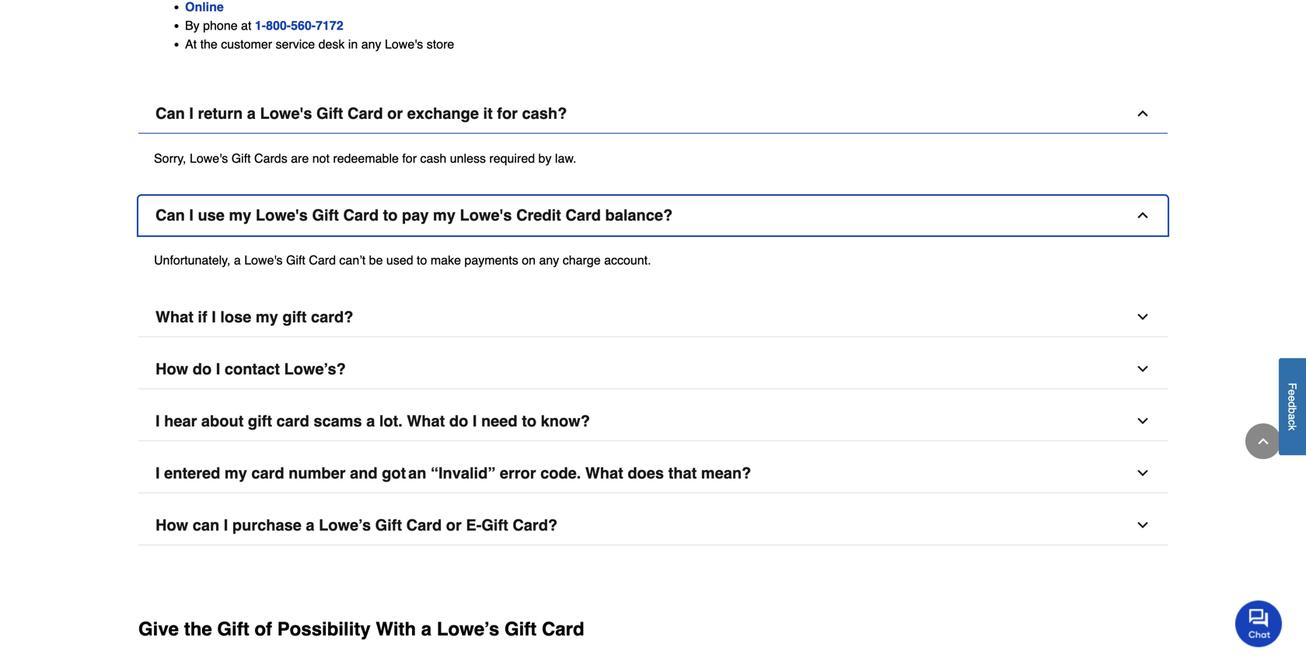 Task type: vqa. For each thing, say whether or not it's contained in the screenshot.
Chat Invite Button image
yes



Task type: locate. For each thing, give the bounding box(es) containing it.
sorry, lowe's gift cards are not redeemable for cash unless required by law.
[[154, 151, 577, 166]]

2 vertical spatial to
[[522, 413, 537, 430]]

1 horizontal spatial any
[[539, 253, 559, 267]]

chevron down image inside how do i contact lowe's? button
[[1136, 362, 1151, 377]]

lowe's right with
[[437, 619, 500, 640]]

0 vertical spatial any
[[362, 37, 382, 51]]

a
[[247, 104, 256, 122], [234, 253, 241, 267], [367, 413, 375, 430], [1287, 414, 1299, 420], [306, 517, 315, 535], [421, 619, 432, 640]]

lowe's left store
[[385, 37, 423, 51]]

i right if
[[212, 308, 216, 326]]

1-
[[255, 18, 266, 33]]

i left "need"
[[473, 413, 477, 430]]

for inside button
[[497, 104, 518, 122]]

lowe's right sorry,
[[190, 151, 228, 166]]

f e e d b a c k
[[1287, 383, 1299, 431]]

1 horizontal spatial do
[[449, 413, 468, 430]]

7172
[[316, 18, 344, 33]]

1 chevron down image from the top
[[1136, 309, 1151, 325]]

card
[[348, 104, 383, 122], [343, 206, 379, 224], [566, 206, 601, 224], [309, 253, 336, 267], [407, 517, 442, 535], [542, 619, 585, 640]]

0 vertical spatial chevron up image
[[1136, 208, 1151, 223]]

1 vertical spatial card
[[252, 465, 284, 483]]

to inside button
[[522, 413, 537, 430]]

to right "need"
[[522, 413, 537, 430]]

or left e- at the bottom
[[446, 517, 462, 535]]

how left the 'can'
[[156, 517, 188, 535]]

e
[[1287, 390, 1299, 396], [1287, 396, 1299, 402]]

at
[[185, 37, 197, 51]]

any
[[362, 37, 382, 51], [539, 253, 559, 267]]

chat invite button image
[[1236, 601, 1283, 648]]

chevron down image inside how can i purchase a lowe's gift card or e-gift card? button
[[1136, 518, 1151, 533]]

gift left card?
[[283, 308, 307, 326]]

0 vertical spatial chevron down image
[[1136, 309, 1151, 325]]

1 vertical spatial chevron down image
[[1136, 518, 1151, 533]]

i entered my card number and got an "invalid" error code. what does that mean? button
[[138, 454, 1168, 494]]

0 horizontal spatial what
[[156, 308, 194, 326]]

the right give
[[184, 619, 212, 640]]

0 vertical spatial lowe's
[[319, 517, 371, 535]]

my inside i entered my card number and got an "invalid" error code. what does that mean? button
[[225, 465, 247, 483]]

for right it
[[497, 104, 518, 122]]

1 vertical spatial do
[[449, 413, 468, 430]]

in
[[348, 37, 358, 51]]

1 vertical spatial what
[[407, 413, 445, 430]]

what left if
[[156, 308, 194, 326]]

2 vertical spatial chevron down image
[[1136, 466, 1151, 481]]

can for can i use my lowe's gift card to pay my lowe's credit card balance?
[[156, 206, 185, 224]]

law.
[[555, 151, 577, 166]]

0 horizontal spatial do
[[193, 360, 212, 378]]

i left entered
[[156, 465, 160, 483]]

i right the 'can'
[[224, 517, 228, 535]]

my right lose
[[256, 308, 278, 326]]

1 vertical spatial to
[[417, 253, 427, 267]]

2 vertical spatial what
[[586, 465, 624, 483]]

how
[[156, 360, 188, 378], [156, 517, 188, 535]]

unless
[[450, 151, 486, 166]]

560-
[[291, 18, 316, 33]]

what left does
[[586, 465, 624, 483]]

the
[[200, 37, 218, 51], [184, 619, 212, 640]]

0 horizontal spatial to
[[383, 206, 398, 224]]

0 vertical spatial the
[[200, 37, 218, 51]]

scams
[[314, 413, 362, 430]]

are
[[291, 151, 309, 166]]

0 vertical spatial card
[[277, 413, 309, 430]]

1 horizontal spatial gift
[[283, 308, 307, 326]]

1 vertical spatial any
[[539, 253, 559, 267]]

can
[[156, 104, 185, 122], [156, 206, 185, 224]]

by
[[185, 18, 200, 33]]

0 vertical spatial gift
[[283, 308, 307, 326]]

how up hear
[[156, 360, 188, 378]]

2 can from the top
[[156, 206, 185, 224]]

make
[[431, 253, 461, 267]]

2 e from the top
[[1287, 396, 1299, 402]]

d
[[1287, 402, 1299, 408]]

1 horizontal spatial for
[[497, 104, 518, 122]]

lowe's up are
[[260, 104, 312, 122]]

i left use
[[189, 206, 194, 224]]

gift
[[317, 104, 343, 122], [232, 151, 251, 166], [312, 206, 339, 224], [286, 253, 306, 267], [375, 517, 402, 535], [482, 517, 509, 535], [217, 619, 249, 640], [505, 619, 537, 640]]

or
[[387, 104, 403, 122], [446, 517, 462, 535]]

lowe's up what if i lose my gift card?
[[244, 253, 283, 267]]

cash?
[[522, 104, 567, 122]]

card
[[277, 413, 309, 430], [252, 465, 284, 483]]

with
[[376, 619, 416, 640]]

chevron down image inside i entered my card number and got an "invalid" error code. what does that mean? button
[[1136, 466, 1151, 481]]

0 vertical spatial to
[[383, 206, 398, 224]]

any inside by phone at 1-800-560-7172 at the customer service desk in any lowe's store
[[362, 37, 382, 51]]

and
[[350, 465, 378, 483]]

lowe's?
[[284, 360, 346, 378]]

chevron up image inside scroll to top element
[[1256, 434, 1272, 450]]

or left exchange
[[387, 104, 403, 122]]

chevron down image
[[1136, 362, 1151, 377], [1136, 518, 1151, 533]]

if
[[198, 308, 207, 326]]

lowe's up payments
[[460, 206, 512, 224]]

0 vertical spatial do
[[193, 360, 212, 378]]

card left the number
[[252, 465, 284, 483]]

chevron up image
[[1136, 106, 1151, 121]]

a right unfortunately,
[[234, 253, 241, 267]]

not
[[312, 151, 330, 166]]

to left pay
[[383, 206, 398, 224]]

lowe's down and
[[319, 517, 371, 535]]

1 vertical spatial gift
[[248, 413, 272, 430]]

1 vertical spatial lowe's
[[437, 619, 500, 640]]

0 horizontal spatial gift
[[248, 413, 272, 430]]

mean?
[[701, 465, 752, 483]]

1 vertical spatial the
[[184, 619, 212, 640]]

scroll to top element
[[1246, 424, 1282, 460]]

my right entered
[[225, 465, 247, 483]]

can up sorry,
[[156, 104, 185, 122]]

1 horizontal spatial chevron up image
[[1256, 434, 1272, 450]]

1-800-560-7172 link
[[255, 18, 344, 33]]

the right the at
[[200, 37, 218, 51]]

1 vertical spatial or
[[446, 517, 462, 535]]

0 horizontal spatial chevron up image
[[1136, 208, 1151, 223]]

2 horizontal spatial to
[[522, 413, 537, 430]]

1 horizontal spatial to
[[417, 253, 427, 267]]

"invalid"
[[431, 465, 496, 483]]

0 vertical spatial for
[[497, 104, 518, 122]]

to right 'used'
[[417, 253, 427, 267]]

chevron down image
[[1136, 309, 1151, 325], [1136, 414, 1151, 429], [1136, 466, 1151, 481]]

desk
[[319, 37, 345, 51]]

how can i purchase a lowe's gift card or e-gift card?
[[156, 517, 558, 535]]

lowe's
[[319, 517, 371, 535], [437, 619, 500, 640]]

1 vertical spatial chevron down image
[[1136, 414, 1151, 429]]

do left "need"
[[449, 413, 468, 430]]

lot.
[[379, 413, 403, 430]]

do inside button
[[449, 413, 468, 430]]

1 vertical spatial how
[[156, 517, 188, 535]]

1 can from the top
[[156, 104, 185, 122]]

pay
[[402, 206, 429, 224]]

1 vertical spatial can
[[156, 206, 185, 224]]

payments
[[465, 253, 519, 267]]

about
[[201, 413, 244, 430]]

2 chevron down image from the top
[[1136, 518, 1151, 533]]

any right in on the top
[[362, 37, 382, 51]]

i left hear
[[156, 413, 160, 430]]

1 vertical spatial for
[[402, 151, 417, 166]]

can i use my lowe's gift card to pay my lowe's credit card balance? button
[[138, 196, 1168, 236]]

0 horizontal spatial for
[[402, 151, 417, 166]]

1 vertical spatial chevron up image
[[1256, 434, 1272, 450]]

3 chevron down image from the top
[[1136, 466, 1151, 481]]

gift
[[283, 308, 307, 326], [248, 413, 272, 430]]

got an
[[382, 465, 427, 483]]

what if i lose my gift card? button
[[138, 298, 1168, 337]]

chevron down image for how can i purchase a lowe's gift card or e-gift card?
[[1136, 518, 1151, 533]]

my inside the what if i lose my gift card? button
[[256, 308, 278, 326]]

do left contact
[[193, 360, 212, 378]]

0 vertical spatial how
[[156, 360, 188, 378]]

b
[[1287, 408, 1299, 414]]

customer
[[221, 37, 272, 51]]

1 e from the top
[[1287, 390, 1299, 396]]

chevron down image for mean?
[[1136, 466, 1151, 481]]

0 vertical spatial chevron down image
[[1136, 362, 1151, 377]]

do
[[193, 360, 212, 378], [449, 413, 468, 430]]

do inside button
[[193, 360, 212, 378]]

e up d
[[1287, 390, 1299, 396]]

what
[[156, 308, 194, 326], [407, 413, 445, 430], [586, 465, 624, 483]]

1 chevron down image from the top
[[1136, 362, 1151, 377]]

2 chevron down image from the top
[[1136, 414, 1151, 429]]

chevron up image
[[1136, 208, 1151, 223], [1256, 434, 1272, 450]]

cards
[[254, 151, 288, 166]]

service
[[276, 37, 315, 51]]

can left use
[[156, 206, 185, 224]]

to
[[383, 206, 398, 224], [417, 253, 427, 267], [522, 413, 537, 430]]

e up the b
[[1287, 396, 1299, 402]]

account.
[[604, 253, 652, 267]]

a right with
[[421, 619, 432, 640]]

how can i purchase a lowe's gift card or e-gift card? button
[[138, 506, 1168, 546]]

2 how from the top
[[156, 517, 188, 535]]

1 horizontal spatial or
[[446, 517, 462, 535]]

sorry,
[[154, 151, 186, 166]]

a up k
[[1287, 414, 1299, 420]]

lowe's
[[385, 37, 423, 51], [260, 104, 312, 122], [190, 151, 228, 166], [256, 206, 308, 224], [460, 206, 512, 224], [244, 253, 283, 267]]

any right "on" at the left of page
[[539, 253, 559, 267]]

0 horizontal spatial lowe's
[[319, 517, 371, 535]]

that
[[669, 465, 697, 483]]

chevron down image inside the what if i lose my gift card? button
[[1136, 309, 1151, 325]]

i
[[189, 104, 194, 122], [189, 206, 194, 224], [212, 308, 216, 326], [216, 360, 220, 378], [156, 413, 160, 430], [473, 413, 477, 430], [156, 465, 160, 483], [224, 517, 228, 535]]

0 horizontal spatial or
[[387, 104, 403, 122]]

need
[[481, 413, 518, 430]]

credit
[[517, 206, 561, 224]]

card?
[[513, 517, 558, 535]]

a left lot.
[[367, 413, 375, 430]]

can for can i return a lowe's gift card or exchange it for cash?
[[156, 104, 185, 122]]

1 how from the top
[[156, 360, 188, 378]]

0 horizontal spatial any
[[362, 37, 382, 51]]

i left return
[[189, 104, 194, 122]]

the inside by phone at 1-800-560-7172 at the customer service desk in any lowe's store
[[200, 37, 218, 51]]

what right lot.
[[407, 413, 445, 430]]

chevron down image inside the i hear about gift card scams a lot. what do i need to know? button
[[1136, 414, 1151, 429]]

how for how do i contact lowe's?
[[156, 360, 188, 378]]

0 vertical spatial what
[[156, 308, 194, 326]]

does
[[628, 465, 664, 483]]

gift right about
[[248, 413, 272, 430]]

0 vertical spatial can
[[156, 104, 185, 122]]

can i use my lowe's gift card to pay my lowe's credit card balance?
[[156, 206, 673, 224]]

can i return a lowe's gift card or exchange it for cash? button
[[138, 94, 1168, 134]]

a right return
[[247, 104, 256, 122]]

how do i contact lowe's?
[[156, 360, 346, 378]]

for left cash
[[402, 151, 417, 166]]

card left scams
[[277, 413, 309, 430]]



Task type: describe. For each thing, give the bounding box(es) containing it.
at
[[241, 18, 252, 33]]

lose
[[220, 308, 252, 326]]

e-
[[466, 517, 482, 535]]

f e e d b a c k button
[[1280, 359, 1307, 456]]

i hear about gift card scams a lot. what do i need to know?
[[156, 413, 590, 430]]

i entered my card number and got an "invalid" error code. what does that mean?
[[156, 465, 752, 483]]

entered
[[164, 465, 220, 483]]

chevron down image for know?
[[1136, 414, 1151, 429]]

charge
[[563, 253, 601, 267]]

2 horizontal spatial what
[[586, 465, 624, 483]]

of
[[255, 619, 272, 640]]

error
[[500, 465, 536, 483]]

0 vertical spatial or
[[387, 104, 403, 122]]

can i return a lowe's gift card or exchange it for cash?
[[156, 104, 567, 122]]

lowe's down cards
[[256, 206, 308, 224]]

unfortunately,
[[154, 253, 231, 267]]

my right pay
[[433, 206, 456, 224]]

what inside button
[[156, 308, 194, 326]]

chevron up image inside can i use my lowe's gift card to pay my lowe's credit card balance? button
[[1136, 208, 1151, 223]]

give the gift of possibility with a lowe's gift card
[[138, 619, 585, 640]]

used
[[387, 253, 414, 267]]

card?
[[311, 308, 354, 326]]

gift inside button
[[283, 308, 307, 326]]

can't
[[339, 253, 366, 267]]

required
[[490, 151, 535, 166]]

purchase
[[233, 517, 302, 535]]

800-
[[266, 18, 291, 33]]

phone
[[203, 18, 238, 33]]

give
[[138, 619, 179, 640]]

cash
[[420, 151, 447, 166]]

contact
[[225, 360, 280, 378]]

it
[[483, 104, 493, 122]]

lowe's inside button
[[319, 517, 371, 535]]

exchange
[[407, 104, 479, 122]]

1 horizontal spatial lowe's
[[437, 619, 500, 640]]

store
[[427, 37, 455, 51]]

how for how can i purchase a lowe's gift card or e-gift card?
[[156, 517, 188, 535]]

by phone at 1-800-560-7172 at the customer service desk in any lowe's store
[[185, 18, 455, 51]]

chevron down image for how do i contact lowe's?
[[1136, 362, 1151, 377]]

what if i lose my gift card?
[[156, 308, 354, 326]]

on
[[522, 253, 536, 267]]

by
[[539, 151, 552, 166]]

f
[[1287, 383, 1299, 390]]

to inside button
[[383, 206, 398, 224]]

gift inside button
[[248, 413, 272, 430]]

unfortunately, a lowe's gift card can't be used to make payments on any charge account.
[[154, 253, 652, 267]]

know?
[[541, 413, 590, 430]]

balance?
[[606, 206, 673, 224]]

i left contact
[[216, 360, 220, 378]]

a right purchase on the bottom left of the page
[[306, 517, 315, 535]]

how do i contact lowe's? button
[[138, 350, 1168, 390]]

redeemable
[[333, 151, 399, 166]]

1 horizontal spatial what
[[407, 413, 445, 430]]

c
[[1287, 420, 1299, 426]]

my right use
[[229, 206, 252, 224]]

can
[[193, 517, 220, 535]]

lowe's inside by phone at 1-800-560-7172 at the customer service desk in any lowe's store
[[385, 37, 423, 51]]

k
[[1287, 426, 1299, 431]]

possibility
[[277, 619, 371, 640]]

code.
[[541, 465, 581, 483]]

number
[[289, 465, 346, 483]]

use
[[198, 206, 225, 224]]

be
[[369, 253, 383, 267]]

i hear about gift card scams a lot. what do i need to know? button
[[138, 402, 1168, 442]]

hear
[[164, 413, 197, 430]]

return
[[198, 104, 243, 122]]



